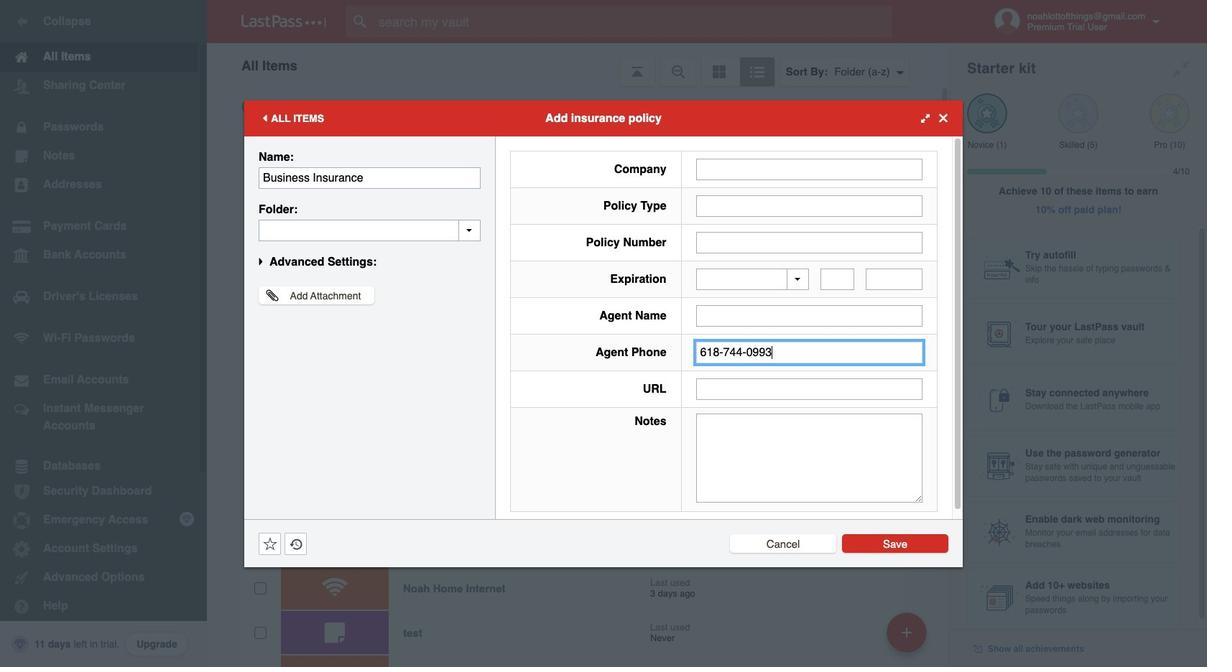 Task type: locate. For each thing, give the bounding box(es) containing it.
None text field
[[696, 158, 923, 180], [696, 195, 923, 217], [259, 220, 481, 241], [696, 232, 923, 253], [821, 269, 855, 290], [866, 269, 923, 290], [696, 414, 923, 503], [696, 158, 923, 180], [696, 195, 923, 217], [259, 220, 481, 241], [696, 232, 923, 253], [821, 269, 855, 290], [866, 269, 923, 290], [696, 414, 923, 503]]

lastpass image
[[241, 15, 326, 28]]

dialog
[[244, 100, 963, 567]]

main navigation navigation
[[0, 0, 207, 668]]

new item image
[[902, 628, 912, 638]]

None text field
[[259, 167, 481, 189], [696, 305, 923, 327], [696, 342, 923, 364], [696, 379, 923, 400], [259, 167, 481, 189], [696, 305, 923, 327], [696, 342, 923, 364], [696, 379, 923, 400]]

search my vault text field
[[346, 6, 921, 37]]



Task type: vqa. For each thing, say whether or not it's contained in the screenshot.
'PASSWORD FIELD'
no



Task type: describe. For each thing, give the bounding box(es) containing it.
new item navigation
[[882, 609, 936, 668]]

vault options navigation
[[207, 43, 950, 86]]

Search search field
[[346, 6, 921, 37]]



